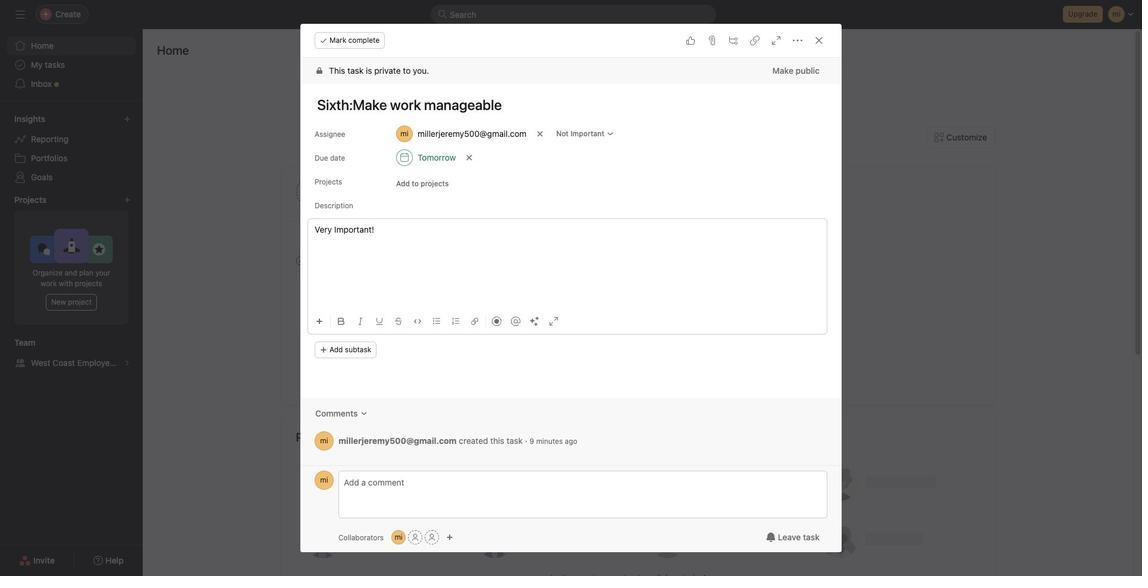 Task type: locate. For each thing, give the bounding box(es) containing it.
ai assist options (upgrade) image
[[530, 317, 540, 326]]

remove assignee image
[[537, 130, 544, 138]]

open user profile image
[[315, 432, 334, 451], [315, 471, 334, 490]]

bulleted list image
[[433, 318, 441, 325]]

projects element
[[0, 189, 143, 332]]

full screen image
[[549, 317, 559, 326]]

clear due date image
[[466, 154, 474, 161]]

hide sidebar image
[[15, 10, 25, 19]]

at mention image
[[511, 317, 521, 326]]

sixth:make work manageable dialog
[[301, 24, 842, 552]]

bold image
[[338, 318, 345, 325]]

full screen image
[[772, 36, 782, 45]]

0 vertical spatial open user profile image
[[315, 432, 334, 451]]

numbered list image
[[452, 318, 460, 325]]

toolbar inside sixth:make work manageable dialog
[[311, 308, 828, 335]]

insights element
[[0, 108, 143, 189]]

global element
[[0, 29, 143, 101]]

2 open user profile image from the top
[[315, 471, 334, 490]]

code image
[[414, 318, 421, 325]]

list item
[[658, 206, 820, 242]]

toolbar
[[311, 308, 828, 335]]

main content
[[301, 58, 842, 466]]

1 vertical spatial open user profile image
[[315, 471, 334, 490]]

insert an object image
[[316, 318, 323, 325]]

comments image
[[360, 410, 368, 417]]



Task type: describe. For each thing, give the bounding box(es) containing it.
Mark complete checkbox
[[294, 254, 308, 268]]

record a video image
[[492, 317, 502, 326]]

add or remove collaborators image
[[447, 534, 454, 541]]

italics image
[[357, 318, 364, 325]]

attachments: add a file to this task,  sixth:make work manageable image
[[708, 36, 717, 45]]

prominent image
[[438, 10, 448, 19]]

strikethrough image
[[395, 318, 402, 325]]

1 open user profile image from the top
[[315, 432, 334, 451]]

Task Name text field
[[307, 91, 828, 118]]

underline image
[[376, 318, 383, 325]]

more actions for this task image
[[793, 36, 803, 45]]

teams element
[[0, 332, 143, 375]]

add profile photo image
[[296, 177, 325, 206]]

add subtask image
[[729, 36, 739, 45]]

copy task link image
[[751, 36, 760, 45]]

0 likes. click to like this task image
[[686, 36, 696, 45]]

add or remove collaborators image
[[392, 530, 406, 545]]

mark complete image
[[294, 254, 308, 268]]

close task pane image
[[815, 36, 824, 45]]

link image
[[471, 318, 479, 325]]



Task type: vqa. For each thing, say whether or not it's contained in the screenshot.
moved
no



